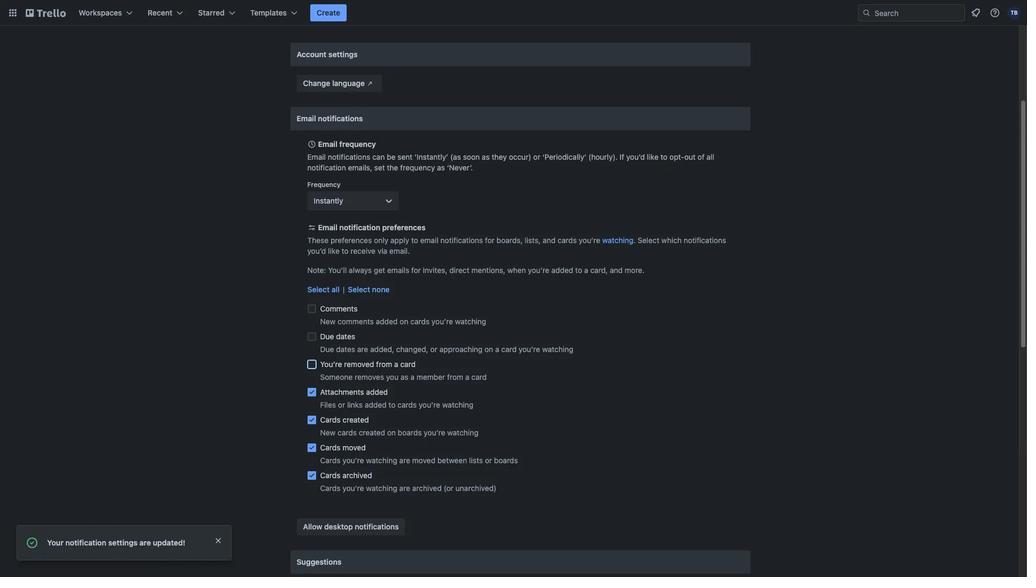Task type: vqa. For each thing, say whether or not it's contained in the screenshot.


Task type: locate. For each thing, give the bounding box(es) containing it.
settings
[[328, 50, 358, 59], [108, 539, 138, 548]]

notifications right desktop
[[355, 523, 399, 532]]

your notification settings are updated!
[[47, 539, 185, 548]]

notifications down email frequency
[[328, 152, 370, 162]]

to left opt-
[[661, 152, 667, 162]]

1 cards from the top
[[320, 416, 341, 425]]

1 horizontal spatial select
[[348, 285, 370, 294]]

1 vertical spatial moved
[[412, 456, 435, 465]]

1 dates from the top
[[336, 332, 355, 341]]

0 horizontal spatial boards
[[398, 428, 422, 438]]

1 horizontal spatial all
[[707, 152, 714, 162]]

0 horizontal spatial on
[[387, 428, 396, 438]]

preferences
[[382, 223, 426, 232], [331, 236, 372, 245]]

cards moved
[[320, 443, 366, 453]]

lists,
[[525, 236, 541, 245]]

moved up cards archived
[[343, 443, 366, 453]]

1 vertical spatial boards
[[494, 456, 518, 465]]

2 vertical spatial on
[[387, 428, 396, 438]]

2 cards from the top
[[320, 443, 341, 453]]

cards right lists,
[[558, 236, 577, 245]]

like inside . select which notifications you'd like to receive via email.
[[328, 247, 340, 256]]

1 new from the top
[[320, 317, 336, 326]]

added right links on the left
[[365, 401, 387, 410]]

notifications up email frequency
[[318, 114, 363, 123]]

added up added,
[[376, 317, 398, 326]]

0 vertical spatial moved
[[343, 443, 366, 453]]

0 vertical spatial preferences
[[382, 223, 426, 232]]

to inside email notifications can be sent 'instantly' (as soon as they occur) or 'periodically' (hourly). if you'd like to opt-out of all notification emails, set the frequency as 'never'.
[[661, 152, 667, 162]]

email for email notification preferences
[[318, 223, 337, 232]]

card up someone removes you as a member from a card
[[400, 360, 416, 369]]

receive
[[351, 247, 376, 256]]

1 horizontal spatial card
[[471, 373, 487, 382]]

are down cards you're watching are moved between lists or boards on the bottom
[[399, 484, 410, 493]]

dismiss flag image
[[214, 537, 223, 546]]

a left member
[[410, 373, 415, 382]]

notification
[[307, 163, 346, 172], [339, 223, 380, 232], [65, 539, 106, 548]]

0 horizontal spatial archived
[[343, 471, 372, 480]]

you'll
[[328, 266, 347, 275]]

card
[[501, 345, 517, 354], [400, 360, 416, 369], [471, 373, 487, 382]]

a left card,
[[584, 266, 588, 275]]

email up frequency on the left top of the page
[[307, 152, 326, 162]]

0 horizontal spatial as
[[401, 373, 408, 382]]

or right occur)
[[533, 152, 540, 162]]

2 vertical spatial notification
[[65, 539, 106, 548]]

or right the changed,
[[430, 345, 437, 354]]

1 horizontal spatial archived
[[412, 484, 442, 493]]

created
[[343, 416, 369, 425], [359, 428, 385, 438]]

0 vertical spatial from
[[376, 360, 392, 369]]

attachments added
[[320, 388, 388, 397]]

1 horizontal spatial for
[[485, 236, 495, 245]]

cards for cards moved
[[320, 443, 341, 453]]

1 vertical spatial dates
[[336, 345, 355, 354]]

notification up receive
[[339, 223, 380, 232]]

watching
[[602, 236, 633, 245], [455, 317, 486, 326], [542, 345, 573, 354], [442, 401, 473, 410], [447, 428, 478, 438], [366, 456, 397, 465], [366, 484, 397, 493]]

all inside email notifications can be sent 'instantly' (as soon as they occur) or 'periodically' (hourly). if you'd like to opt-out of all notification emails, set the frequency as 'never'.
[[707, 152, 714, 162]]

you'd down 'these'
[[307, 247, 326, 256]]

notifications right which
[[684, 236, 726, 245]]

card right approaching on the left bottom
[[501, 345, 517, 354]]

due
[[320, 332, 334, 341], [320, 345, 334, 354]]

4 cards from the top
[[320, 471, 341, 480]]

preferences up apply
[[382, 223, 426, 232]]

of
[[698, 152, 705, 162]]

tyler black (tylerblack440) image
[[1008, 6, 1021, 19]]

archived
[[343, 471, 372, 480], [412, 484, 442, 493]]

email up 'these'
[[318, 223, 337, 232]]

and
[[543, 236, 556, 245], [610, 266, 623, 275]]

0 vertical spatial for
[[485, 236, 495, 245]]

cards for cards you're watching are archived (or unarchived)
[[320, 484, 341, 493]]

direct
[[449, 266, 469, 275]]

'never'.
[[447, 163, 473, 172]]

'instantly'
[[415, 152, 448, 162]]

1 horizontal spatial like
[[647, 152, 659, 162]]

frequency inside email notifications can be sent 'instantly' (as soon as they occur) or 'periodically' (hourly). if you'd like to opt-out of all notification emails, set the frequency as 'never'.
[[400, 163, 435, 172]]

archived down cards moved
[[343, 471, 372, 480]]

on right approaching on the left bottom
[[485, 345, 493, 354]]

0 vertical spatial dates
[[336, 332, 355, 341]]

on up the changed,
[[400, 317, 408, 326]]

email notification preferences
[[318, 223, 426, 232]]

notifications up direct
[[440, 236, 483, 245]]

workspaces
[[79, 8, 122, 17]]

new
[[320, 317, 336, 326], [320, 428, 336, 438]]

1 vertical spatial and
[[610, 266, 623, 275]]

preferences up receive
[[331, 236, 372, 245]]

2 horizontal spatial select
[[638, 236, 659, 245]]

due dates are added, changed, or approaching on a card you're watching
[[320, 345, 573, 354]]

1 vertical spatial archived
[[412, 484, 442, 493]]

are up 'removed'
[[357, 345, 368, 354]]

sent
[[398, 152, 412, 162]]

email down the change
[[297, 114, 316, 123]]

are up cards you're watching are archived (or unarchived)
[[399, 456, 410, 465]]

settings up the language
[[328, 50, 358, 59]]

created down links on the left
[[343, 416, 369, 425]]

2 horizontal spatial card
[[501, 345, 517, 354]]

allow desktop notifications link
[[297, 519, 405, 536]]

1 vertical spatial on
[[485, 345, 493, 354]]

0 horizontal spatial you'd
[[307, 247, 326, 256]]

1 horizontal spatial you'd
[[626, 152, 645, 162]]

0 vertical spatial notification
[[307, 163, 346, 172]]

workspaces button
[[72, 4, 139, 21]]

1 horizontal spatial preferences
[[382, 223, 426, 232]]

0 vertical spatial on
[[400, 317, 408, 326]]

are for updated!
[[139, 539, 151, 548]]

0 horizontal spatial like
[[328, 247, 340, 256]]

(or
[[444, 484, 454, 493]]

for left boards,
[[485, 236, 495, 245]]

lists
[[469, 456, 483, 465]]

select right "."
[[638, 236, 659, 245]]

0 horizontal spatial from
[[376, 360, 392, 369]]

the
[[387, 163, 398, 172]]

frequency down sent
[[400, 163, 435, 172]]

0 horizontal spatial all
[[332, 285, 340, 294]]

primary element
[[0, 0, 1027, 26]]

notifications inside . select which notifications you'd like to receive via email.
[[684, 236, 726, 245]]

0 horizontal spatial and
[[543, 236, 556, 245]]

email for email notifications
[[297, 114, 316, 123]]

sm image
[[365, 78, 375, 89]]

all right of
[[707, 152, 714, 162]]

templates
[[250, 8, 287, 17]]

member
[[417, 373, 445, 382]]

notifications inside 'link'
[[355, 523, 399, 532]]

0 vertical spatial as
[[482, 152, 490, 162]]

are left updated!
[[139, 539, 151, 548]]

added
[[551, 266, 573, 275], [376, 317, 398, 326], [366, 388, 388, 397], [365, 401, 387, 410]]

for right the emails
[[411, 266, 421, 275]]

as left they
[[482, 152, 490, 162]]

or right lists
[[485, 456, 492, 465]]

like down 'these'
[[328, 247, 340, 256]]

set
[[374, 163, 385, 172]]

moved
[[343, 443, 366, 453], [412, 456, 435, 465]]

these preferences only apply to email notifications for boards, lists, and cards you're watching
[[307, 236, 633, 245]]

notification up frequency on the left top of the page
[[307, 163, 346, 172]]

you'd right if
[[626, 152, 645, 162]]

archived left (or
[[412, 484, 442, 493]]

select right | at the left of the page
[[348, 285, 370, 294]]

out
[[684, 152, 696, 162]]

1 vertical spatial from
[[447, 373, 463, 382]]

1 vertical spatial new
[[320, 428, 336, 438]]

1 vertical spatial due
[[320, 345, 334, 354]]

settings left updated!
[[108, 539, 138, 548]]

email for email notifications can be sent 'instantly' (as soon as they occur) or 'periodically' (hourly). if you'd like to opt-out of all notification emails, set the frequency as 'never'.
[[307, 152, 326, 162]]

1 due from the top
[[320, 332, 334, 341]]

starred
[[198, 8, 225, 17]]

a right approaching on the left bottom
[[495, 345, 499, 354]]

to left receive
[[342, 247, 349, 256]]

2 horizontal spatial as
[[482, 152, 490, 162]]

and right card,
[[610, 266, 623, 275]]

from
[[376, 360, 392, 369], [447, 373, 463, 382]]

1 horizontal spatial on
[[400, 317, 408, 326]]

frequency
[[339, 140, 376, 149], [400, 163, 435, 172]]

they
[[492, 152, 507, 162]]

cards
[[320, 416, 341, 425], [320, 443, 341, 453], [320, 456, 341, 465], [320, 471, 341, 480], [320, 484, 341, 493]]

cards for cards archived
[[320, 471, 341, 480]]

invites,
[[423, 266, 447, 275]]

1 horizontal spatial and
[[610, 266, 623, 275]]

boards
[[398, 428, 422, 438], [494, 456, 518, 465]]

you'd inside email notifications can be sent 'instantly' (as soon as they occur) or 'periodically' (hourly). if you'd like to opt-out of all notification emails, set the frequency as 'never'.
[[626, 152, 645, 162]]

email
[[297, 114, 316, 123], [318, 140, 337, 149], [307, 152, 326, 162], [318, 223, 337, 232]]

0 horizontal spatial frequency
[[339, 140, 376, 149]]

dates down due dates
[[336, 345, 355, 354]]

someone
[[320, 373, 353, 382]]

email down email notifications
[[318, 140, 337, 149]]

cards
[[558, 236, 577, 245], [410, 317, 430, 326], [398, 401, 417, 410], [338, 428, 357, 438]]

new down comments
[[320, 317, 336, 326]]

or down attachments
[[338, 401, 345, 410]]

new down cards created
[[320, 428, 336, 438]]

notification right the your
[[65, 539, 106, 548]]

for
[[485, 236, 495, 245], [411, 266, 421, 275]]

desktop
[[324, 523, 353, 532]]

1 vertical spatial for
[[411, 266, 421, 275]]

like inside email notifications can be sent 'instantly' (as soon as they occur) or 'periodically' (hourly). if you'd like to opt-out of all notification emails, set the frequency as 'never'.
[[647, 152, 659, 162]]

create
[[317, 8, 340, 17]]

from down added,
[[376, 360, 392, 369]]

from right member
[[447, 373, 463, 382]]

2 due from the top
[[320, 345, 334, 354]]

cards down cards created
[[338, 428, 357, 438]]

change language
[[303, 79, 365, 88]]

0 vertical spatial new
[[320, 317, 336, 326]]

occur)
[[509, 152, 531, 162]]

new comments added on cards you're watching
[[320, 317, 486, 326]]

0 vertical spatial due
[[320, 332, 334, 341]]

templates button
[[244, 4, 304, 21]]

0 horizontal spatial for
[[411, 266, 421, 275]]

created down cards created
[[359, 428, 385, 438]]

0 vertical spatial frequency
[[339, 140, 376, 149]]

select
[[638, 236, 659, 245], [307, 285, 330, 294], [348, 285, 370, 294]]

0 vertical spatial and
[[543, 236, 556, 245]]

like left opt-
[[647, 152, 659, 162]]

'periodically'
[[542, 152, 586, 162]]

boards up cards you're watching are moved between lists or boards on the bottom
[[398, 428, 422, 438]]

0 horizontal spatial preferences
[[331, 236, 372, 245]]

notification for email notification preferences
[[339, 223, 380, 232]]

1 vertical spatial all
[[332, 285, 340, 294]]

email inside email notifications can be sent 'instantly' (as soon as they occur) or 'periodically' (hourly). if you'd like to opt-out of all notification emails, set the frequency as 'never'.
[[307, 152, 326, 162]]

1 horizontal spatial boards
[[494, 456, 518, 465]]

due dates
[[320, 332, 355, 341]]

are for moved
[[399, 456, 410, 465]]

on down files or links added to cards you're watching
[[387, 428, 396, 438]]

5 cards from the top
[[320, 484, 341, 493]]

0 vertical spatial all
[[707, 152, 714, 162]]

suggestions
[[297, 558, 342, 567]]

1 vertical spatial you'd
[[307, 247, 326, 256]]

you'd
[[626, 152, 645, 162], [307, 247, 326, 256]]

1 horizontal spatial frequency
[[400, 163, 435, 172]]

1 vertical spatial frequency
[[400, 163, 435, 172]]

1 horizontal spatial settings
[[328, 50, 358, 59]]

dates
[[336, 332, 355, 341], [336, 345, 355, 354]]

boards right lists
[[494, 456, 518, 465]]

you're
[[579, 236, 600, 245], [528, 266, 549, 275], [432, 317, 453, 326], [519, 345, 540, 354], [419, 401, 440, 410], [424, 428, 445, 438], [343, 456, 364, 465], [343, 484, 364, 493]]

frequency up 'emails,'
[[339, 140, 376, 149]]

on for cards
[[400, 317, 408, 326]]

all left | at the left of the page
[[332, 285, 340, 294]]

2 dates from the top
[[336, 345, 355, 354]]

dates for due dates are added, changed, or approaching on a card you're watching
[[336, 345, 355, 354]]

be
[[387, 152, 396, 162]]

due for due dates
[[320, 332, 334, 341]]

links
[[347, 401, 363, 410]]

card down approaching on the left bottom
[[471, 373, 487, 382]]

opt-
[[670, 152, 684, 162]]

2 new from the top
[[320, 428, 336, 438]]

1 vertical spatial like
[[328, 247, 340, 256]]

0 vertical spatial you'd
[[626, 152, 645, 162]]

1 vertical spatial notification
[[339, 223, 380, 232]]

moved left between
[[412, 456, 435, 465]]

0 horizontal spatial card
[[400, 360, 416, 369]]

dates down comments
[[336, 332, 355, 341]]

0 vertical spatial settings
[[328, 50, 358, 59]]

3 cards from the top
[[320, 456, 341, 465]]

2 vertical spatial card
[[471, 373, 487, 382]]

select down note: on the top left of the page
[[307, 285, 330, 294]]

back to home image
[[26, 4, 66, 21]]

create button
[[310, 4, 347, 21]]

1 vertical spatial card
[[400, 360, 416, 369]]

you're
[[320, 360, 342, 369]]

and right lists,
[[543, 236, 556, 245]]

you'd inside . select which notifications you'd like to receive via email.
[[307, 247, 326, 256]]

2 horizontal spatial on
[[485, 345, 493, 354]]

1 horizontal spatial as
[[437, 163, 445, 172]]

a up you
[[394, 360, 398, 369]]

as down 'instantly' on the top left of page
[[437, 163, 445, 172]]

frequency
[[307, 181, 341, 189]]

1 vertical spatial settings
[[108, 539, 138, 548]]

0 vertical spatial like
[[647, 152, 659, 162]]

as right you
[[401, 373, 408, 382]]



Task type: describe. For each thing, give the bounding box(es) containing it.
files or links added to cards you're watching
[[320, 401, 473, 410]]

can
[[372, 152, 385, 162]]

0 notifications image
[[969, 6, 982, 19]]

dates for due dates
[[336, 332, 355, 341]]

new for new comments added on cards you're watching
[[320, 317, 336, 326]]

or inside email notifications can be sent 'instantly' (as soon as they occur) or 'periodically' (hourly). if you'd like to opt-out of all notification emails, set the frequency as 'never'.
[[533, 152, 540, 162]]

cards you're watching are archived (or unarchived)
[[320, 484, 496, 493]]

instantly
[[314, 196, 343, 205]]

which
[[661, 236, 682, 245]]

allow desktop notifications
[[303, 523, 399, 532]]

to left email
[[411, 236, 418, 245]]

card,
[[590, 266, 608, 275]]

added,
[[370, 345, 394, 354]]

added left card,
[[551, 266, 573, 275]]

cards up the changed,
[[410, 317, 430, 326]]

your
[[47, 539, 63, 548]]

only
[[374, 236, 388, 245]]

on for boards
[[387, 428, 396, 438]]

0 vertical spatial boards
[[398, 428, 422, 438]]

0 horizontal spatial moved
[[343, 443, 366, 453]]

if
[[620, 152, 624, 162]]

new for new cards created on boards you're watching
[[320, 428, 336, 438]]

cards for cards you're watching are moved between lists or boards
[[320, 456, 341, 465]]

email notifications
[[297, 114, 363, 123]]

Search field
[[871, 5, 964, 21]]

between
[[437, 456, 467, 465]]

attachments
[[320, 388, 364, 397]]

these
[[307, 236, 329, 245]]

select none button
[[348, 285, 390, 295]]

mentions,
[[471, 266, 505, 275]]

(hourly).
[[588, 152, 618, 162]]

0 horizontal spatial select
[[307, 285, 330, 294]]

note:
[[307, 266, 326, 275]]

note: you'll always get emails for invites, direct mentions, when you're added to a card, and more.
[[307, 266, 644, 275]]

notification inside email notifications can be sent 'instantly' (as soon as they occur) or 'periodically' (hourly). if you'd like to opt-out of all notification emails, set the frequency as 'never'.
[[307, 163, 346, 172]]

select all button
[[307, 285, 340, 295]]

emails
[[387, 266, 409, 275]]

0 horizontal spatial settings
[[108, 539, 138, 548]]

always
[[349, 266, 372, 275]]

get
[[374, 266, 385, 275]]

when
[[507, 266, 526, 275]]

0 vertical spatial archived
[[343, 471, 372, 480]]

change language link
[[297, 75, 382, 92]]

soon
[[463, 152, 480, 162]]

cards down someone removes you as a member from a card
[[398, 401, 417, 410]]

(as
[[450, 152, 461, 162]]

unarchived)
[[456, 484, 496, 493]]

2 vertical spatial as
[[401, 373, 408, 382]]

cards created
[[320, 416, 369, 425]]

search image
[[862, 9, 871, 17]]

0 vertical spatial card
[[501, 345, 517, 354]]

account
[[297, 50, 326, 59]]

1 horizontal spatial moved
[[412, 456, 435, 465]]

to down you
[[389, 401, 395, 410]]

|
[[343, 285, 345, 294]]

boards,
[[497, 236, 523, 245]]

cards archived
[[320, 471, 372, 480]]

added down removes at the left bottom
[[366, 388, 388, 397]]

comments
[[320, 304, 358, 313]]

you're removed from a card
[[320, 360, 416, 369]]

apply
[[390, 236, 409, 245]]

email for email frequency
[[318, 140, 337, 149]]

notifications inside email notifications can be sent 'instantly' (as soon as they occur) or 'periodically' (hourly). if you'd like to opt-out of all notification emails, set the frequency as 'never'.
[[328, 152, 370, 162]]

recent button
[[141, 4, 190, 21]]

removed
[[344, 360, 374, 369]]

more.
[[625, 266, 644, 275]]

emails,
[[348, 163, 372, 172]]

via
[[378, 247, 387, 256]]

removes
[[355, 373, 384, 382]]

select all | select none
[[307, 285, 390, 294]]

to left card,
[[575, 266, 582, 275]]

cards for cards created
[[320, 416, 341, 425]]

due for due dates are added, changed, or approaching on a card you're watching
[[320, 345, 334, 354]]

open information menu image
[[990, 7, 1000, 18]]

allow
[[303, 523, 322, 532]]

files
[[320, 401, 336, 410]]

1 vertical spatial as
[[437, 163, 445, 172]]

1 horizontal spatial from
[[447, 373, 463, 382]]

watching link
[[602, 236, 633, 245]]

notification for your notification settings are updated!
[[65, 539, 106, 548]]

are for archived
[[399, 484, 410, 493]]

email
[[420, 236, 438, 245]]

language
[[332, 79, 365, 88]]

. select which notifications you'd like to receive via email.
[[307, 236, 726, 256]]

1 vertical spatial created
[[359, 428, 385, 438]]

0 vertical spatial created
[[343, 416, 369, 425]]

select inside . select which notifications you'd like to receive via email.
[[638, 236, 659, 245]]

1 vertical spatial preferences
[[331, 236, 372, 245]]

account settings
[[297, 50, 358, 59]]

new cards created on boards you're watching
[[320, 428, 478, 438]]

starred button
[[192, 4, 242, 21]]

comments
[[338, 317, 374, 326]]

a down approaching on the left bottom
[[465, 373, 469, 382]]

change
[[303, 79, 330, 88]]

.
[[633, 236, 636, 245]]

email notifications can be sent 'instantly' (as soon as they occur) or 'periodically' (hourly). if you'd like to opt-out of all notification emails, set the frequency as 'never'.
[[307, 152, 714, 172]]

someone removes you as a member from a card
[[320, 373, 487, 382]]

none
[[372, 285, 390, 294]]

email frequency
[[318, 140, 376, 149]]

you
[[386, 373, 399, 382]]

cards you're watching are moved between lists or boards
[[320, 456, 518, 465]]

approaching
[[439, 345, 483, 354]]

to inside . select which notifications you'd like to receive via email.
[[342, 247, 349, 256]]

email.
[[389, 247, 410, 256]]



